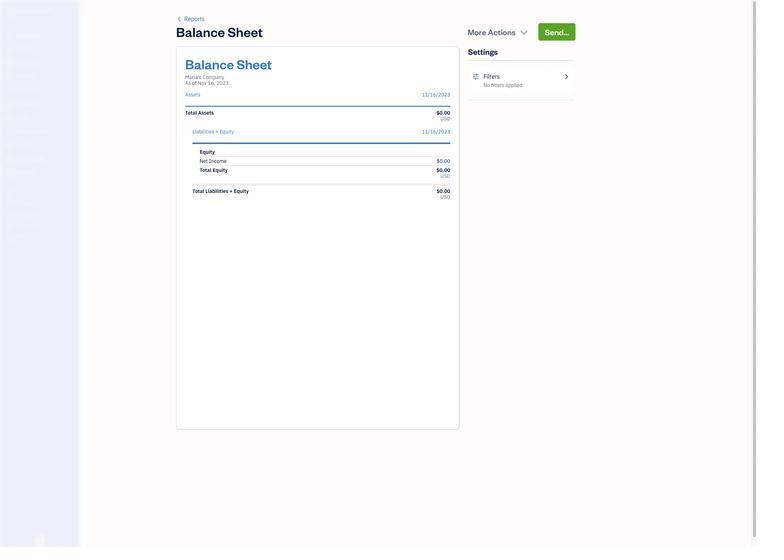 Task type: describe. For each thing, give the bounding box(es) containing it.
1 vertical spatial liabilities
[[205, 188, 228, 195]]

expense image
[[5, 101, 13, 108]]

sheet for balance sheet maria's company as of nov 16, 2023
[[237, 56, 272, 73]]

0 vertical spatial assets
[[185, 92, 200, 98]]

more actions
[[468, 27, 516, 37]]

actions
[[488, 27, 516, 37]]

nov
[[198, 80, 207, 86]]

company inside the maria's company owner
[[26, 7, 51, 14]]

$0.00 for total liabilities + equity
[[437, 188, 450, 195]]

project image
[[5, 114, 13, 122]]

dashboard image
[[5, 32, 13, 39]]

settings
[[468, 46, 498, 57]]

as
[[185, 80, 191, 86]]

chart image
[[5, 156, 13, 163]]

apps image
[[5, 188, 78, 194]]

0 vertical spatial liabilities
[[192, 129, 214, 135]]

freshbooks image
[[34, 536, 46, 545]]

filters
[[491, 82, 504, 89]]

of
[[192, 80, 197, 86]]

send…
[[545, 27, 569, 37]]

$0.00 usd for total assets
[[437, 110, 450, 122]]

client image
[[5, 45, 13, 53]]

invoice image
[[5, 73, 13, 80]]

1 vertical spatial +
[[229, 188, 233, 195]]

reports
[[184, 15, 205, 23]]

more
[[468, 27, 486, 37]]

settings image
[[472, 72, 479, 81]]

maria's company owner
[[6, 7, 51, 20]]

11/16/2023 for usd
[[422, 92, 450, 98]]

estimate image
[[5, 59, 13, 66]]

11/16/2023 for $0.00
[[422, 129, 450, 135]]

reports button
[[176, 15, 205, 23]]

2 $0.00 from the top
[[437, 158, 450, 165]]

$0.00 usd for total liabilities + equity
[[437, 188, 450, 200]]

sheet for balance sheet
[[228, 23, 263, 40]]

payment image
[[5, 87, 13, 94]]

chevronleft image
[[176, 15, 183, 23]]

total equity
[[200, 167, 228, 174]]



Task type: locate. For each thing, give the bounding box(es) containing it.
$0.00 for total
[[437, 167, 450, 174]]

balance up 16,
[[185, 56, 234, 73]]

1 11/16/2023 from the top
[[422, 92, 450, 98]]

items and services image
[[5, 211, 78, 217]]

no filters applied
[[484, 82, 522, 89]]

1 vertical spatial total
[[200, 167, 211, 174]]

liabilities down total equity
[[205, 188, 228, 195]]

$0.00 usd
[[437, 110, 450, 122], [437, 167, 450, 179], [437, 188, 450, 200]]

total for total equity
[[200, 167, 211, 174]]

filters
[[484, 73, 500, 80]]

bank connections image
[[5, 223, 78, 229]]

usd for total liabilities + equity
[[440, 194, 450, 200]]

send… button
[[538, 23, 576, 41]]

total for total assets
[[185, 110, 197, 116]]

1 horizontal spatial maria's
[[185, 74, 202, 81]]

maria's left 16,
[[185, 74, 202, 81]]

1 vertical spatial company
[[203, 74, 224, 81]]

3 $0.00 usd from the top
[[437, 188, 450, 200]]

money image
[[5, 142, 13, 149]]

2 11/16/2023 from the top
[[422, 129, 450, 135]]

0 horizontal spatial +
[[215, 129, 218, 135]]

0 vertical spatial 11/16/2023
[[422, 92, 450, 98]]

balance down the reports
[[176, 23, 225, 40]]

main element
[[0, 0, 98, 548]]

usd
[[440, 115, 450, 122], [440, 173, 450, 179], [440, 194, 450, 200]]

0 vertical spatial sheet
[[228, 23, 263, 40]]

assets up liabilities + equity
[[198, 110, 214, 116]]

balance sheet
[[176, 23, 263, 40]]

company
[[26, 7, 51, 14], [203, 74, 224, 81]]

total up liabilities + equity
[[185, 110, 197, 116]]

1 horizontal spatial company
[[203, 74, 224, 81]]

3 $0.00 from the top
[[437, 167, 450, 174]]

net income
[[200, 158, 227, 165]]

$0.00
[[437, 110, 450, 116], [437, 158, 450, 165], [437, 167, 450, 174], [437, 188, 450, 195]]

maria's
[[6, 7, 25, 14], [185, 74, 202, 81]]

report image
[[5, 170, 13, 177]]

company inside "balance sheet maria's company as of nov 16, 2023"
[[203, 74, 224, 81]]

1 vertical spatial maria's
[[185, 74, 202, 81]]

balance sheet maria's company as of nov 16, 2023
[[185, 56, 272, 86]]

0 vertical spatial usd
[[440, 115, 450, 122]]

2 vertical spatial total
[[192, 188, 204, 195]]

0 horizontal spatial company
[[26, 7, 51, 14]]

assets
[[185, 92, 200, 98], [198, 110, 214, 116]]

0 vertical spatial company
[[26, 7, 51, 14]]

0 vertical spatial maria's
[[6, 7, 25, 14]]

1 vertical spatial usd
[[440, 173, 450, 179]]

4 $0.00 from the top
[[437, 188, 450, 195]]

1 horizontal spatial +
[[229, 188, 233, 195]]

balance
[[176, 23, 225, 40], [185, 56, 234, 73]]

total for total liabilities + equity
[[192, 188, 204, 195]]

timer image
[[5, 128, 13, 135]]

2 vertical spatial usd
[[440, 194, 450, 200]]

total down net
[[200, 167, 211, 174]]

maria's inside "balance sheet maria's company as of nov 16, 2023"
[[185, 74, 202, 81]]

1 $0.00 usd from the top
[[437, 110, 450, 122]]

more actions button
[[461, 23, 536, 41]]

2 vertical spatial $0.00 usd
[[437, 188, 450, 200]]

11/16/2023
[[422, 92, 450, 98], [422, 129, 450, 135]]

1 vertical spatial balance
[[185, 56, 234, 73]]

0 vertical spatial +
[[215, 129, 218, 135]]

net
[[200, 158, 208, 165]]

sheet
[[228, 23, 263, 40], [237, 56, 272, 73]]

total assets
[[185, 110, 214, 116]]

equity
[[220, 129, 234, 135], [200, 149, 215, 155], [213, 167, 228, 174], [234, 188, 249, 195]]

1 vertical spatial $0.00 usd
[[437, 167, 450, 179]]

maria's inside the maria's company owner
[[6, 7, 25, 14]]

liabilities down total assets
[[192, 129, 214, 135]]

chevronright image
[[563, 72, 570, 81]]

total liabilities + equity
[[192, 188, 249, 195]]

0 vertical spatial $0.00 usd
[[437, 110, 450, 122]]

balance inside "balance sheet maria's company as of nov 16, 2023"
[[185, 56, 234, 73]]

usd for total assets
[[440, 115, 450, 122]]

owner
[[6, 15, 19, 20]]

sheet inside "balance sheet maria's company as of nov 16, 2023"
[[237, 56, 272, 73]]

team members image
[[5, 200, 78, 206]]

total
[[185, 110, 197, 116], [200, 167, 211, 174], [192, 188, 204, 195]]

2 usd from the top
[[440, 173, 450, 179]]

0 vertical spatial total
[[185, 110, 197, 116]]

1 vertical spatial assets
[[198, 110, 214, 116]]

1 vertical spatial sheet
[[237, 56, 272, 73]]

0 horizontal spatial maria's
[[6, 7, 25, 14]]

+
[[215, 129, 218, 135], [229, 188, 233, 195]]

16,
[[208, 80, 215, 86]]

liabilities + equity
[[192, 129, 234, 135]]

3 usd from the top
[[440, 194, 450, 200]]

2 $0.00 usd from the top
[[437, 167, 450, 179]]

1 vertical spatial 11/16/2023
[[422, 129, 450, 135]]

balance for balance sheet
[[176, 23, 225, 40]]

total down total equity
[[192, 188, 204, 195]]

chevrondown image
[[519, 27, 529, 37]]

2023
[[217, 80, 229, 86]]

liabilities
[[192, 129, 214, 135], [205, 188, 228, 195]]

applied
[[505, 82, 522, 89]]

settings image
[[5, 235, 78, 240]]

income
[[209, 158, 227, 165]]

maria's up owner
[[6, 7, 25, 14]]

no
[[484, 82, 490, 89]]

balance for balance sheet maria's company as of nov 16, 2023
[[185, 56, 234, 73]]

assets down of
[[185, 92, 200, 98]]

$0.00 for total assets
[[437, 110, 450, 116]]

0 vertical spatial balance
[[176, 23, 225, 40]]

1 usd from the top
[[440, 115, 450, 122]]

1 $0.00 from the top
[[437, 110, 450, 116]]



Task type: vqa. For each thing, say whether or not it's contained in the screenshot.
Hourly
no



